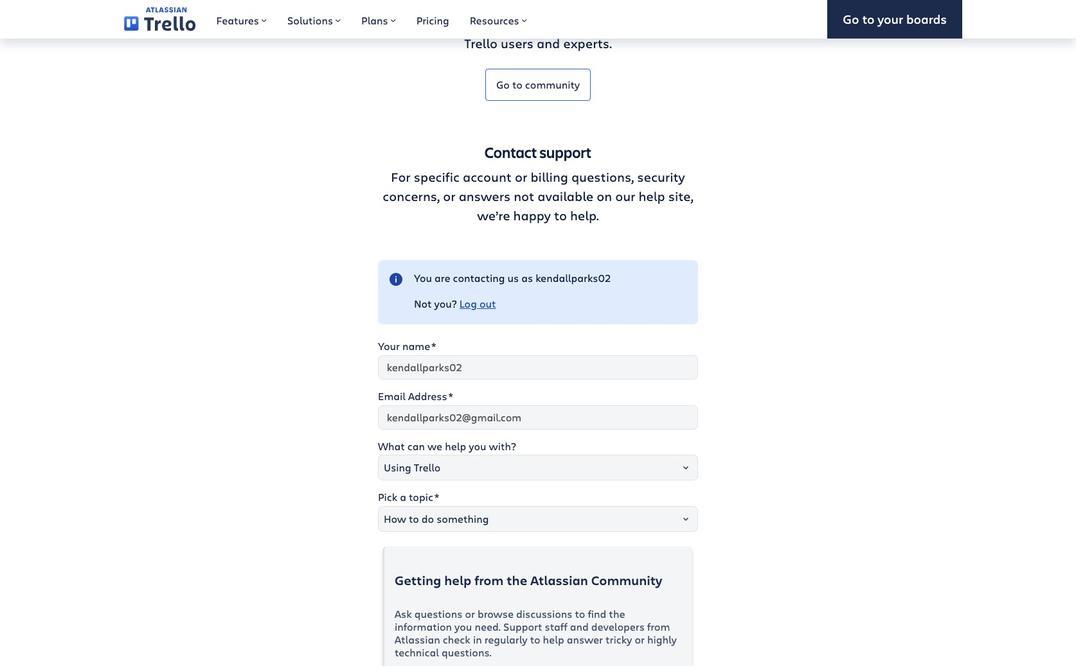Task type: vqa. For each thing, say whether or not it's contained in the screenshot.
SWITCH TO… IMAGE
no



Task type: locate. For each thing, give the bounding box(es) containing it.
* right address
[[448, 390, 453, 403]]

1 vertical spatial you
[[455, 620, 472, 634]]

0 horizontal spatial go
[[496, 78, 510, 91]]

the right find
[[609, 607, 625, 621]]

billing
[[531, 169, 568, 186]]

from
[[626, 16, 655, 33], [475, 572, 504, 589], [647, 620, 670, 634]]

0 vertical spatial you
[[469, 440, 486, 453]]

concerns,
[[383, 188, 440, 205]]

1 horizontal spatial trello
[[464, 35, 498, 52]]

help
[[639, 188, 665, 205], [445, 440, 466, 453], [444, 572, 471, 589], [543, 633, 564, 646]]

you are contacting us as kendallparks02
[[414, 272, 611, 285]]

go for go to your boards
[[843, 11, 859, 27]]

and down to's,
[[537, 35, 560, 52]]

trello
[[464, 35, 498, 52], [414, 461, 441, 475]]

pick a topic *
[[378, 491, 439, 504]]

0 vertical spatial and
[[557, 16, 580, 33]]

1 vertical spatial atlassian
[[395, 633, 440, 646]]

how-
[[498, 16, 529, 33]]

go to your boards
[[843, 11, 947, 27]]

do
[[422, 512, 434, 526]]

email address *
[[378, 390, 453, 403]]

plans
[[361, 13, 388, 27]]

atlassian up discussions
[[530, 572, 588, 589]]

security
[[637, 169, 685, 186]]

support
[[540, 142, 592, 163]]

community
[[591, 572, 662, 589]]

0 vertical spatial atlassian
[[530, 572, 588, 589]]

to down available
[[554, 207, 567, 225]]

and right staff
[[570, 620, 589, 634]]

help inside contact support for specific account or billing questions, security concerns, or answers not available on our help site, we're happy to help.
[[639, 188, 665, 205]]

from up browse
[[475, 572, 504, 589]]

technical
[[395, 646, 439, 659]]

1 vertical spatial *
[[448, 390, 453, 403]]

trello down the we
[[414, 461, 441, 475]]

* right topic
[[435, 491, 439, 504]]

contacting
[[453, 272, 505, 285]]

getting
[[395, 572, 441, 589]]

the up browse
[[507, 572, 527, 589]]

to left staff
[[530, 633, 540, 646]]

information
[[395, 620, 452, 634]]

advice
[[584, 16, 623, 33]]

you
[[469, 440, 486, 453], [455, 620, 472, 634]]

how
[[384, 512, 406, 526]]

log
[[460, 297, 477, 311]]

* right name
[[432, 340, 436, 353]]

support
[[503, 620, 542, 634]]

1 horizontal spatial go
[[843, 11, 859, 27]]

questions,
[[571, 169, 634, 186]]

help.
[[570, 207, 599, 225]]

or
[[515, 169, 527, 186], [443, 188, 456, 205], [465, 607, 475, 621], [635, 633, 645, 646]]

email
[[378, 390, 406, 403]]

specific
[[414, 169, 460, 186]]

help up questions
[[444, 572, 471, 589]]

1 vertical spatial from
[[475, 572, 504, 589]]

pricing
[[416, 13, 449, 27]]

how to do something
[[384, 512, 489, 526]]

from left the fellow
[[626, 16, 655, 33]]

log out link
[[460, 297, 496, 311]]

you
[[414, 272, 432, 285]]

we
[[427, 440, 442, 453]]

plans button
[[351, 0, 406, 39]]

trello down answers,
[[464, 35, 498, 52]]

help down discussions
[[543, 633, 564, 646]]

0 vertical spatial trello
[[464, 35, 498, 52]]

ask
[[395, 607, 412, 621]]

1 vertical spatial the
[[609, 607, 625, 621]]

go
[[843, 11, 859, 27], [496, 78, 510, 91]]

go left your on the right top of page
[[843, 11, 859, 27]]

or up not
[[515, 169, 527, 186]]

and up experts.
[[557, 16, 580, 33]]

from right the developers
[[647, 620, 670, 634]]

2 vertical spatial from
[[647, 620, 670, 634]]

to left the community
[[512, 78, 523, 91]]

address
[[408, 390, 447, 403]]

happy
[[513, 207, 551, 225]]

or down specific
[[443, 188, 456, 205]]

go down users in the left of the page
[[496, 78, 510, 91]]

1 vertical spatial trello
[[414, 461, 441, 475]]

find
[[588, 607, 606, 621]]

help right the we
[[445, 440, 466, 453]]

pricing link
[[406, 0, 459, 39]]

2 vertical spatial and
[[570, 620, 589, 634]]

staff
[[545, 620, 567, 634]]

to's,
[[529, 16, 554, 33]]

us
[[508, 272, 519, 285]]

atlassian inside ask questions or browse discussions to find the information you need. support staff and developers from atlassian check in regularly to help answer tricky or highly technical questions.
[[395, 633, 440, 646]]

you left in
[[455, 620, 472, 634]]

*
[[432, 340, 436, 353], [448, 390, 453, 403], [435, 491, 439, 504]]

atlassian down ask
[[395, 633, 440, 646]]

developers
[[591, 620, 645, 634]]

answers,
[[440, 16, 495, 33]]

open image
[[678, 512, 694, 527]]

0 horizontal spatial trello
[[414, 461, 441, 475]]

0 vertical spatial *
[[432, 340, 436, 353]]

atlassian
[[530, 572, 588, 589], [395, 633, 440, 646]]

and
[[557, 16, 580, 33], [537, 35, 560, 52], [570, 620, 589, 634]]

1 horizontal spatial the
[[609, 607, 625, 621]]

to
[[862, 11, 875, 27], [512, 78, 523, 91], [554, 207, 567, 225], [409, 512, 419, 526], [575, 607, 585, 621], [530, 633, 540, 646]]

contact
[[485, 142, 537, 163]]

to inside contact support for specific account or billing questions, security concerns, or answers not available on our help site, we're happy to help.
[[554, 207, 567, 225]]

0 vertical spatial from
[[626, 16, 655, 33]]

to left your on the right top of page
[[862, 11, 875, 27]]

resources button
[[459, 0, 537, 39]]

account
[[463, 169, 512, 186]]

[object Object] text field
[[378, 355, 698, 380]]

0 vertical spatial go
[[843, 11, 859, 27]]

need.
[[475, 620, 501, 634]]

solutions button
[[277, 0, 351, 39]]

0 horizontal spatial atlassian
[[395, 633, 440, 646]]

1 vertical spatial go
[[496, 78, 510, 91]]

help down security
[[639, 188, 665, 205]]

and inside ask questions or browse discussions to find the information you need. support staff and developers from atlassian check in regularly to help answer tricky or highly technical questions.
[[570, 620, 589, 634]]

users
[[501, 35, 534, 52]]

0 vertical spatial the
[[507, 572, 527, 589]]

you left the with?
[[469, 440, 486, 453]]

name
[[402, 340, 430, 353]]



Task type: describe. For each thing, give the bounding box(es) containing it.
or right tricky
[[635, 633, 645, 646]]

using trello
[[384, 461, 441, 475]]

features
[[216, 13, 259, 27]]

out
[[480, 297, 496, 311]]

from inside get quick answers, how-to's, and advice from fellow trello users and experts.
[[626, 16, 655, 33]]

not you? log out
[[414, 297, 496, 311]]

on
[[597, 188, 612, 205]]

go to community
[[496, 78, 580, 91]]

answer
[[567, 633, 603, 646]]

to left find
[[575, 607, 585, 621]]

using
[[384, 461, 411, 475]]

topic
[[409, 491, 433, 504]]

fellow
[[658, 16, 696, 33]]

get
[[380, 16, 402, 33]]

get quick answers, how-to's, and advice from fellow trello users and experts.
[[380, 16, 696, 52]]

our
[[615, 188, 635, 205]]

your name *
[[378, 340, 436, 353]]

questions
[[415, 607, 462, 621]]

questions.
[[442, 646, 492, 659]]

resources
[[470, 13, 519, 27]]

not
[[514, 188, 534, 205]]

* for your name *
[[432, 340, 436, 353]]

with?
[[489, 440, 516, 453]]

trello inside get quick answers, how-to's, and advice from fellow trello users and experts.
[[464, 35, 498, 52]]

1 vertical spatial and
[[537, 35, 560, 52]]

for
[[391, 169, 411, 186]]

getting help from the atlassian community
[[395, 572, 662, 589]]

go for go to community
[[496, 78, 510, 91]]

you?
[[434, 297, 457, 311]]

highly
[[647, 633, 677, 646]]

boards
[[906, 11, 947, 27]]

in
[[473, 633, 482, 646]]

ask questions or browse discussions to find the information you need. support staff and developers from atlassian check in regularly to help answer tricky or highly technical questions.
[[395, 607, 677, 659]]

you inside ask questions or browse discussions to find the information you need. support staff and developers from atlassian check in regularly to help answer tricky or highly technical questions.
[[455, 620, 472, 634]]

pick
[[378, 491, 397, 504]]

the inside ask questions or browse discussions to find the information you need. support staff and developers from atlassian check in regularly to help answer tricky or highly technical questions.
[[609, 607, 625, 621]]

solutions
[[287, 13, 333, 27]]

open image
[[678, 461, 694, 476]]

0 horizontal spatial the
[[507, 572, 527, 589]]

your
[[878, 11, 903, 27]]

answers
[[459, 188, 511, 205]]

check
[[443, 633, 470, 646]]

a
[[400, 491, 406, 504]]

browse
[[478, 607, 514, 621]]

site,
[[668, 188, 693, 205]]

* for email address *
[[448, 390, 453, 403]]

Email Address text field
[[378, 405, 698, 430]]

contact support for specific account or billing questions, security concerns, or answers not available on our help site, we're happy to help.
[[383, 142, 693, 225]]

what
[[378, 440, 405, 453]]

community
[[525, 78, 580, 91]]

experts.
[[563, 35, 612, 52]]

atlassian trello image
[[124, 7, 196, 31]]

1 horizontal spatial atlassian
[[530, 572, 588, 589]]

something
[[437, 512, 489, 526]]

help inside ask questions or browse discussions to find the information you need. support staff and developers from atlassian check in regularly to help answer tricky or highly technical questions.
[[543, 633, 564, 646]]

discussions
[[516, 607, 572, 621]]

go to your boards link
[[828, 0, 962, 39]]

as
[[522, 272, 533, 285]]

or left browse
[[465, 607, 475, 621]]

tricky
[[606, 633, 632, 646]]

regularly
[[484, 633, 528, 646]]

not
[[414, 297, 432, 311]]

to left do
[[409, 512, 419, 526]]

kendallparks02
[[536, 272, 611, 285]]

from inside ask questions or browse discussions to find the information you need. support staff and developers from atlassian check in regularly to help answer tricky or highly technical questions.
[[647, 620, 670, 634]]

available
[[538, 188, 594, 205]]

we're
[[477, 207, 510, 225]]

are
[[435, 272, 450, 285]]

what can we help you with?
[[378, 440, 516, 453]]

2 vertical spatial *
[[435, 491, 439, 504]]

features button
[[206, 0, 277, 39]]

can
[[407, 440, 425, 453]]

your
[[378, 340, 400, 353]]

quick
[[405, 16, 437, 33]]

go to community link
[[485, 69, 591, 101]]



